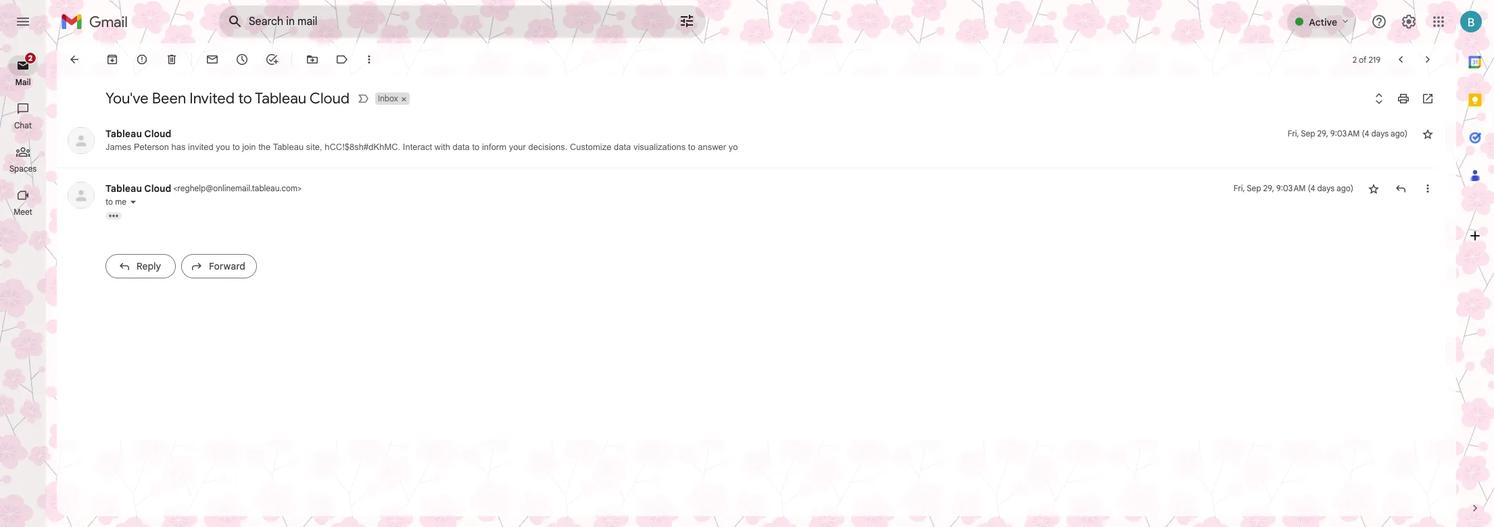 Task type: locate. For each thing, give the bounding box(es) containing it.
you
[[216, 142, 230, 152]]

0 horizontal spatial ago)
[[1337, 183, 1354, 193]]

2 left of
[[1353, 54, 1357, 65]]

1 vertical spatial ago)
[[1337, 183, 1354, 193]]

0 horizontal spatial days
[[1317, 183, 1335, 193]]

1 vertical spatial days
[[1317, 183, 1335, 193]]

report spam image
[[135, 53, 149, 66]]

(4
[[1362, 128, 1369, 139], [1308, 183, 1315, 193]]

0 horizontal spatial 9:03 am
[[1276, 183, 1306, 193]]

search in mail image
[[223, 9, 247, 34]]

tab list
[[1456, 43, 1494, 479]]

archive image
[[105, 53, 119, 66]]

0 vertical spatial fri, sep 29, 9:03 am (4 days ago)
[[1288, 128, 1408, 139]]

interact
[[403, 142, 432, 152]]

visualizations
[[633, 142, 686, 152]]

ago) for fri, sep 29, 9:03 am (4 days ago) cell related to not starred image
[[1337, 183, 1354, 193]]

not starred image
[[1367, 182, 1381, 195]]

to left me
[[105, 197, 113, 207]]

tableau cloud cell
[[105, 183, 302, 195]]

(4 up not starred image
[[1362, 128, 1369, 139]]

days
[[1372, 128, 1389, 139], [1317, 183, 1335, 193]]

cloud up the peterson
[[144, 128, 171, 140]]

fri, sep 29, 9:03 am (4 days ago) cell for not starred image
[[1234, 182, 1354, 195]]

0 horizontal spatial data
[[453, 142, 470, 152]]

2 up mail
[[28, 53, 33, 63]]

cloud for tableau cloud
[[144, 128, 171, 140]]

advanced search options image
[[673, 7, 701, 34]]

site,
[[306, 142, 322, 152]]

more image
[[362, 53, 376, 66]]

0 vertical spatial 9:03 am
[[1331, 128, 1360, 139]]

add to tasks image
[[265, 53, 279, 66]]

data
[[453, 142, 470, 152], [614, 142, 631, 152]]

snooze image
[[235, 53, 249, 66]]

9:03 am
[[1331, 128, 1360, 139], [1276, 183, 1306, 193]]

inbox button
[[375, 93, 399, 105]]

back to inbox image
[[68, 53, 81, 66]]

cloud down labels image
[[310, 89, 350, 108]]

your
[[509, 142, 526, 152]]

1 vertical spatial cloud
[[144, 128, 171, 140]]

has
[[171, 142, 186, 152]]

2 data from the left
[[614, 142, 631, 152]]

1 vertical spatial fri,
[[1234, 183, 1245, 193]]

james
[[105, 142, 131, 152]]

ago) left not starred image
[[1337, 183, 1354, 193]]

1 vertical spatial sep
[[1247, 183, 1261, 193]]

forward
[[209, 260, 245, 272]]

1 horizontal spatial 29,
[[1318, 128, 1329, 139]]

tableau up me
[[105, 183, 142, 195]]

chat heading
[[0, 120, 46, 131]]

1 vertical spatial (4
[[1308, 183, 1315, 193]]

1 vertical spatial 29,
[[1263, 183, 1274, 193]]

1 horizontal spatial ago)
[[1391, 128, 1408, 139]]

to
[[238, 89, 252, 108], [233, 142, 240, 152], [472, 142, 480, 152], [688, 142, 696, 152], [105, 197, 113, 207]]

0 horizontal spatial (4
[[1308, 183, 1315, 193]]

with
[[435, 142, 450, 152]]

data right customize
[[614, 142, 631, 152]]

cloud left the <
[[144, 183, 171, 195]]

0 vertical spatial fri,
[[1288, 128, 1299, 139]]

to left the inform
[[472, 142, 480, 152]]

days for fri, sep 29, 9:03 am (4 days ago) cell related to not starred image
[[1317, 183, 1335, 193]]

0 vertical spatial ago)
[[1391, 128, 1408, 139]]

newer image
[[1394, 53, 1408, 66]]

days left not starred icon
[[1372, 128, 1389, 139]]

2
[[28, 53, 33, 63], [1353, 54, 1357, 65]]

days left not starred image
[[1317, 183, 1335, 193]]

1 vertical spatial fri, sep 29, 9:03 am (4 days ago)
[[1234, 183, 1354, 193]]

to left answer
[[688, 142, 696, 152]]

ago) left not starred icon
[[1391, 128, 1408, 139]]

meet heading
[[0, 207, 46, 218]]

1 horizontal spatial days
[[1372, 128, 1389, 139]]

fri, sep 29, 9:03 am (4 days ago) cell for not starred icon
[[1288, 127, 1408, 141]]

reghelp@onlinemail.tableau.com
[[178, 183, 298, 193]]

0 horizontal spatial fri,
[[1234, 183, 1245, 193]]

>
[[298, 183, 302, 193]]

0 vertical spatial sep
[[1301, 128, 1315, 139]]

1 horizontal spatial data
[[614, 142, 631, 152]]

0 horizontal spatial 29,
[[1263, 183, 1274, 193]]

1 vertical spatial 9:03 am
[[1276, 183, 1306, 193]]

0 horizontal spatial sep
[[1247, 183, 1261, 193]]

fri, for fri, sep 29, 9:03 am (4 days ago) cell for not starred icon
[[1288, 128, 1299, 139]]

you've been invited to tableau cloud
[[105, 89, 350, 108]]

ago)
[[1391, 128, 1408, 139], [1337, 183, 1354, 193]]

2 for 2
[[28, 53, 33, 63]]

invited
[[188, 142, 213, 152]]

list containing tableau cloud
[[57, 114, 1435, 291]]

(4 left not starred image
[[1308, 183, 1315, 193]]

1 vertical spatial fri, sep 29, 9:03 am (4 days ago) cell
[[1234, 182, 1354, 195]]

me
[[115, 197, 126, 207]]

fri, sep 29, 9:03 am (4 days ago)
[[1288, 128, 1408, 139], [1234, 183, 1354, 193]]

1 horizontal spatial sep
[[1301, 128, 1315, 139]]

2 inside 2 link
[[28, 53, 33, 63]]

1 horizontal spatial (4
[[1362, 128, 1369, 139]]

older image
[[1421, 53, 1435, 66]]

2 for 2 of 219
[[1353, 54, 1357, 65]]

sep for not starred checkbox
[[1301, 128, 1315, 139]]

0 vertical spatial 29,
[[1318, 128, 1329, 139]]

sep
[[1301, 128, 1315, 139], [1247, 183, 1261, 193]]

2 link
[[8, 52, 38, 76]]

tableau down add to tasks image
[[255, 89, 306, 108]]

navigation
[[0, 43, 47, 527]]

cloud
[[310, 89, 350, 108], [144, 128, 171, 140], [144, 183, 171, 195]]

data right with
[[453, 142, 470, 152]]

the
[[258, 142, 271, 152]]

inform
[[482, 142, 506, 152]]

0 horizontal spatial 2
[[28, 53, 33, 63]]

0 vertical spatial (4
[[1362, 128, 1369, 139]]

fri, sep 29, 9:03 am (4 days ago) for not starred option
[[1234, 183, 1354, 193]]

1 horizontal spatial 2
[[1353, 54, 1357, 65]]

reply
[[136, 260, 161, 272]]

tableau cloud < reghelp@onlinemail.tableau.com >
[[105, 183, 302, 195]]

days for fri, sep 29, 9:03 am (4 days ago) cell for not starred icon
[[1372, 128, 1389, 139]]

fri, sep 29, 9:03 am (4 days ago) cell
[[1288, 127, 1408, 141], [1234, 182, 1354, 195]]

answer
[[698, 142, 726, 152]]

to right invited
[[238, 89, 252, 108]]

0 vertical spatial fri, sep 29, 9:03 am (4 days ago) cell
[[1288, 127, 1408, 141]]

29,
[[1318, 128, 1329, 139], [1263, 183, 1274, 193]]

Not starred checkbox
[[1367, 182, 1381, 195]]

support image
[[1371, 14, 1387, 30]]

2 vertical spatial cloud
[[144, 183, 171, 195]]

fri,
[[1288, 128, 1299, 139], [1234, 183, 1245, 193]]

tableau
[[255, 89, 306, 108], [105, 128, 142, 140], [273, 142, 304, 152], [105, 183, 142, 195]]

chat
[[14, 120, 32, 130]]

cloud for tableau cloud < reghelp@onlinemail.tableau.com >
[[144, 183, 171, 195]]

1 horizontal spatial fri,
[[1288, 128, 1299, 139]]

yo
[[729, 142, 738, 152]]

0 vertical spatial days
[[1372, 128, 1389, 139]]

(4 for fri, sep 29, 9:03 am (4 days ago) cell related to not starred image
[[1308, 183, 1315, 193]]

list
[[57, 114, 1435, 291]]

1 horizontal spatial 9:03 am
[[1331, 128, 1360, 139]]



Task type: vqa. For each thing, say whether or not it's contained in the screenshot.
Search in emails text box
no



Task type: describe. For each thing, give the bounding box(es) containing it.
mail heading
[[0, 77, 46, 88]]

219
[[1369, 54, 1381, 65]]

1 data from the left
[[453, 142, 470, 152]]

peterson
[[134, 142, 169, 152]]

show trimmed content image
[[105, 212, 122, 220]]

29, for not starred image
[[1263, 183, 1274, 193]]

inbox
[[378, 93, 398, 103]]

not starred image
[[1421, 127, 1435, 141]]

ago) for fri, sep 29, 9:03 am (4 days ago) cell for not starred icon
[[1391, 128, 1408, 139]]

gmail image
[[61, 8, 135, 35]]

settings image
[[1401, 14, 1417, 30]]

forward link
[[181, 254, 257, 279]]

mark as unread image
[[206, 53, 219, 66]]

tableau cloud
[[105, 128, 171, 140]]

fri, for fri, sep 29, 9:03 am (4 days ago) cell related to not starred image
[[1234, 183, 1245, 193]]

<
[[173, 183, 178, 193]]

main menu image
[[15, 14, 31, 30]]

show details image
[[129, 198, 137, 206]]

29, for not starred icon
[[1318, 128, 1329, 139]]

delete image
[[165, 53, 179, 66]]

reply link
[[105, 254, 176, 279]]

invited
[[190, 89, 235, 108]]

sep for not starred option
[[1247, 183, 1261, 193]]

0 vertical spatial cloud
[[310, 89, 350, 108]]

2 of 219
[[1353, 54, 1381, 65]]

labels image
[[335, 53, 349, 66]]

mail
[[15, 77, 31, 87]]

navigation containing mail
[[0, 43, 47, 527]]

of
[[1359, 54, 1367, 65]]

to me
[[105, 197, 126, 207]]

join
[[242, 142, 256, 152]]

move to image
[[306, 53, 319, 66]]

9:03 am for fri, sep 29, 9:03 am (4 days ago) cell related to not starred image
[[1276, 183, 1306, 193]]

decisions.
[[528, 142, 568, 152]]

Search in mail search field
[[219, 5, 706, 38]]

been
[[152, 89, 186, 108]]

fri, sep 29, 9:03 am (4 days ago) for not starred checkbox
[[1288, 128, 1408, 139]]

james peterson has invited you to join the tableau site, hcc!$8sh#dkhmc. interact with data to inform your decisions. customize data visualizations to answer yo
[[105, 142, 738, 152]]

meet
[[14, 207, 32, 217]]

(4 for fri, sep 29, 9:03 am (4 days ago) cell for not starred icon
[[1362, 128, 1369, 139]]

spaces heading
[[0, 164, 46, 174]]

Search in mail text field
[[249, 15, 641, 28]]

tableau up "james"
[[105, 128, 142, 140]]

tableau right the
[[273, 142, 304, 152]]

Not starred checkbox
[[1421, 127, 1435, 141]]

9:03 am for fri, sep 29, 9:03 am (4 days ago) cell for not starred icon
[[1331, 128, 1360, 139]]

customize
[[570, 142, 612, 152]]

to left join
[[233, 142, 240, 152]]

spaces
[[9, 164, 37, 174]]

you've
[[105, 89, 148, 108]]

hcc!$8sh#dkhmc.
[[325, 142, 400, 152]]



